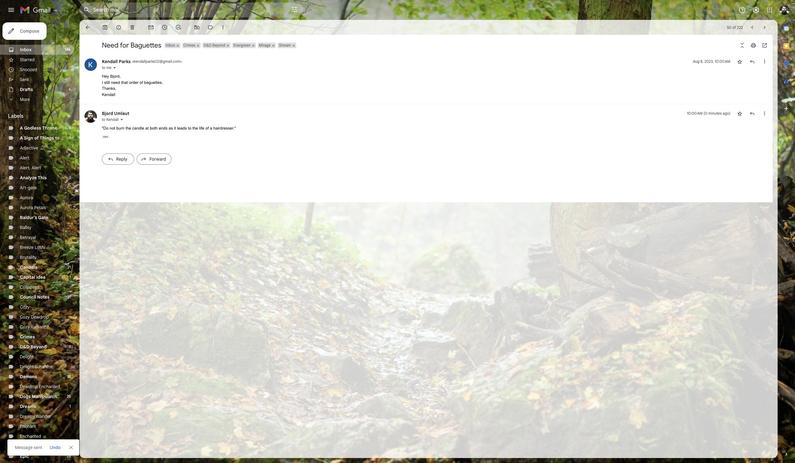 Task type: describe. For each thing, give the bounding box(es) containing it.
0 vertical spatial dewdrop
[[31, 314, 49, 320]]

cozy radiance
[[20, 324, 49, 330]]

dreamy
[[20, 414, 35, 419]]

aurora link
[[20, 195, 33, 200]]

18
[[67, 374, 71, 379]]

beyond for d&d beyond button
[[213, 43, 225, 48]]

lush
[[35, 245, 44, 250]]

idea
[[36, 274, 45, 280]]

candle
[[132, 126, 144, 131]]

still
[[104, 80, 110, 85]]

labels navigation
[[0, 20, 80, 463]]

cozy for cozy radiance
[[20, 324, 30, 330]]

1 for baldur's gate
[[69, 215, 71, 220]]

<
[[132, 59, 134, 64]]

gmail image
[[20, 4, 54, 16]]

not starred image for 10:00 am (0 minutes ago)
[[737, 110, 743, 117]]

bjord
[[102, 111, 113, 116]]

"do
[[102, 126, 109, 131]]

dogs manipulating time
[[20, 394, 71, 399]]

bjord umlaut
[[102, 111, 129, 116]]

cozy for cozy link
[[20, 304, 30, 310]]

manipulating
[[32, 394, 60, 399]]

4
[[69, 126, 71, 130]]

add to tasks image
[[175, 24, 182, 30]]

delete image
[[129, 24, 136, 30]]

a godless throne link
[[20, 125, 57, 131]]

crimes link
[[20, 334, 35, 340]]

23
[[67, 454, 71, 458]]

delight for delight link
[[20, 354, 34, 360]]

leads
[[177, 126, 187, 131]]

d&d for d&d beyond button
[[204, 43, 212, 48]]

2 the from the left
[[193, 126, 198, 131]]

for
[[120, 41, 129, 49]]

labels heading
[[8, 113, 66, 119]]

delight sunshine link
[[20, 364, 53, 370]]

10:00 am inside cell
[[687, 111, 703, 116]]

0 vertical spatial kendall
[[102, 59, 118, 64]]

snooze image
[[162, 24, 168, 30]]

list containing kendall parks
[[80, 52, 768, 170]]

both
[[150, 126, 158, 131]]

a
[[210, 126, 212, 131]]

2023,
[[705, 59, 714, 64]]

222
[[738, 25, 743, 30]]

show trimmed content image
[[102, 135, 109, 138]]

betrayal
[[20, 235, 36, 240]]

drafts
[[20, 87, 33, 92]]

capital idea
[[20, 274, 45, 280]]

main menu image
[[7, 6, 15, 14]]

archive image
[[102, 24, 108, 30]]

(0
[[704, 111, 708, 116]]

baldur's gate
[[20, 215, 48, 220]]

art-gate
[[20, 185, 37, 191]]

dreamy wander link
[[20, 414, 51, 419]]

evergreen button
[[232, 43, 251, 48]]

life
[[199, 126, 204, 131]]

parks
[[119, 59, 131, 64]]

labels image
[[208, 24, 214, 30]]

alert containing message sent
[[7, 14, 786, 456]]

1 the from the left
[[126, 126, 131, 131]]

enigma link
[[20, 444, 34, 449]]

epic link
[[20, 453, 29, 459]]

mark as unread image
[[148, 24, 154, 30]]

aug
[[693, 59, 700, 64]]

collapse
[[20, 284, 37, 290]]

hey
[[102, 74, 109, 79]]

message sent
[[15, 445, 42, 450]]

candela link
[[20, 265, 37, 270]]

to me
[[102, 65, 112, 70]]

back to inbox image
[[85, 24, 91, 30]]

come
[[60, 135, 73, 141]]

breeze lush
[[20, 245, 44, 250]]

1 vertical spatial enchanted
[[20, 434, 41, 439]]

analyze
[[20, 175, 37, 181]]

146
[[65, 47, 71, 52]]

1 for analyze this
[[69, 175, 71, 180]]

crimes button
[[182, 43, 196, 48]]

show details image
[[113, 66, 117, 70]]

8,
[[701, 59, 704, 64]]

aurora for aurora "link"
[[20, 195, 33, 200]]

1 for a sign of things to come
[[69, 136, 71, 140]]

sent link
[[20, 77, 29, 82]]

aug 8, 2023, 10:00 am cell
[[693, 58, 731, 65]]

order
[[129, 80, 139, 85]]

alert,
[[20, 165, 31, 171]]

to down the bjord
[[102, 117, 105, 122]]

art-
[[20, 185, 28, 191]]

50
[[728, 25, 732, 30]]

thanks,
[[102, 86, 116, 91]]

0 vertical spatial alert
[[20, 155, 29, 161]]

aug 8, 2023, 10:00 am
[[693, 59, 731, 64]]

d&d beyond for d&d beyond button
[[204, 43, 225, 48]]

things
[[40, 135, 54, 141]]

inbox for inbox link
[[20, 47, 32, 53]]

minutes
[[709, 111, 722, 116]]

stream
[[279, 43, 291, 48]]

cozy dewdrop link
[[20, 314, 49, 320]]

21 for candela
[[68, 265, 71, 269]]

sign
[[24, 135, 33, 141]]

forward link
[[137, 153, 172, 165]]

10:00 am (0 minutes ago) cell
[[687, 110, 731, 117]]

of inside labels navigation
[[34, 135, 39, 141]]

ballsy
[[20, 225, 31, 230]]

crimes for crimes button
[[184, 43, 195, 48]]

this
[[38, 175, 47, 181]]

delight for delight sunshine
[[20, 364, 34, 370]]

baldur's gate link
[[20, 215, 48, 220]]

starred
[[20, 57, 35, 62]]

cozy dewdrop
[[20, 314, 49, 320]]

notes
[[37, 294, 50, 300]]

undo
[[50, 445, 61, 450]]

dreamy wander
[[20, 414, 51, 419]]

aurora petals
[[20, 205, 46, 210]]



Task type: locate. For each thing, give the bounding box(es) containing it.
0 vertical spatial beyond
[[213, 43, 225, 48]]

not starred image for aug 8, 2023, 10:00 am
[[737, 58, 743, 65]]

1 down '4'
[[69, 136, 71, 140]]

d&d beyond link
[[20, 344, 47, 350]]

report spam image
[[116, 24, 122, 30]]

d&d beyond inside button
[[204, 43, 225, 48]]

tab list
[[778, 20, 796, 441]]

betrayal link
[[20, 235, 36, 240]]

reply link
[[102, 153, 134, 165]]

1 cozy from the top
[[20, 304, 30, 310]]

alert up analyze this link
[[32, 165, 41, 171]]

dewdrop enchanted link
[[20, 384, 60, 389]]

baguettes
[[131, 41, 162, 49]]

inbox left crimes button
[[166, 43, 175, 48]]

alert up the alert,
[[20, 155, 29, 161]]

a left sign
[[20, 135, 23, 141]]

None search field
[[80, 2, 303, 17]]

cozy radiance link
[[20, 324, 49, 330]]

not starred image right ago)
[[737, 110, 743, 117]]

to left come
[[55, 135, 59, 141]]

petals
[[34, 205, 46, 210]]

0 vertical spatial a
[[20, 125, 23, 131]]

enchanted down enchant 'link'
[[20, 434, 41, 439]]

cozy for cozy dewdrop
[[20, 314, 30, 320]]

1 horizontal spatial the
[[193, 126, 198, 131]]

1 delight from the top
[[20, 354, 34, 360]]

1 vertical spatial a
[[20, 135, 23, 141]]

1 21 from the top
[[68, 265, 71, 269]]

adjective
[[20, 145, 38, 151]]

0 vertical spatial enchanted
[[39, 384, 60, 389]]

newer image
[[750, 24, 756, 30]]

gate
[[38, 215, 48, 220]]

kendall inside hey bjord, i still need that order of baguettes. thanks, kendall
[[102, 92, 115, 97]]

1 vertical spatial dewdrop
[[20, 384, 38, 389]]

beyond for d&d beyond 'link'
[[31, 344, 47, 350]]

1 right the idea
[[69, 275, 71, 279]]

a
[[20, 125, 23, 131], [20, 135, 23, 141]]

0 horizontal spatial the
[[126, 126, 131, 131]]

1 horizontal spatial inbox
[[166, 43, 175, 48]]

beyond inside labels navigation
[[31, 344, 47, 350]]

1 vertical spatial d&d beyond
[[20, 344, 47, 350]]

capital idea link
[[20, 274, 45, 280]]

d&d up delight link
[[20, 344, 30, 350]]

the right 'burn'
[[126, 126, 131, 131]]

d&d inside labels navigation
[[20, 344, 30, 350]]

as
[[169, 126, 173, 131]]

of inside hey bjord, i still need that order of baguettes. thanks, kendall
[[140, 80, 143, 85]]

1 vertical spatial kendall
[[102, 92, 115, 97]]

10:00 am inside "cell"
[[715, 59, 731, 64]]

1 vertical spatial alert
[[32, 165, 41, 171]]

d&d down labels image
[[204, 43, 212, 48]]

show details image
[[120, 118, 124, 122]]

2 delight from the top
[[20, 364, 34, 370]]

beyond inside button
[[213, 43, 225, 48]]

beyond down more 'icon'
[[213, 43, 225, 48]]

0 horizontal spatial inbox
[[20, 47, 32, 53]]

0 vertical spatial delight
[[20, 354, 34, 360]]

0 horizontal spatial crimes
[[20, 334, 35, 340]]

1 aurora from the top
[[20, 195, 33, 200]]

2 vertical spatial kendall
[[106, 117, 119, 122]]

inbox
[[166, 43, 175, 48], [20, 47, 32, 53]]

kendall up me
[[102, 59, 118, 64]]

kendall down thanks,
[[102, 92, 115, 97]]

the
[[126, 126, 131, 131], [193, 126, 198, 131]]

to left me
[[102, 65, 105, 70]]

baldur's
[[20, 215, 37, 220]]

brutality
[[20, 255, 37, 260]]

demons link
[[20, 374, 37, 380]]

d&d beyond for d&d beyond 'link'
[[20, 344, 47, 350]]

1 for dreams
[[69, 404, 71, 409]]

burn
[[116, 126, 125, 131]]

1 horizontal spatial beyond
[[213, 43, 225, 48]]

2 cozy from the top
[[20, 314, 30, 320]]

aurora down art-gate link
[[20, 195, 33, 200]]

0 horizontal spatial alert
[[20, 155, 29, 161]]

aurora petals link
[[20, 205, 46, 210]]

4 1 from the top
[[69, 275, 71, 279]]

search mail image
[[81, 4, 93, 16]]

delight sunshine
[[20, 364, 53, 370]]

time
[[60, 394, 71, 399]]

inbox for inbox button
[[166, 43, 175, 48]]

inbox up starred
[[20, 47, 32, 53]]

kendall parks cell
[[102, 59, 182, 64]]

1 vertical spatial 10:00 am
[[687, 111, 703, 116]]

candela
[[20, 265, 37, 270]]

dreams
[[20, 404, 36, 409]]

gate
[[28, 185, 37, 191]]

1 right this
[[69, 175, 71, 180]]

2 a from the top
[[20, 135, 23, 141]]

of right 50
[[733, 25, 737, 30]]

of left a
[[206, 126, 209, 131]]

1 vertical spatial d&d
[[20, 344, 30, 350]]

dogs manipulating time link
[[20, 394, 71, 399]]

of right sign
[[34, 135, 39, 141]]

message
[[15, 445, 33, 450]]

i
[[102, 80, 103, 85]]

to inside labels navigation
[[55, 135, 59, 141]]

2 vertical spatial cozy
[[20, 324, 30, 330]]

crimes inside button
[[184, 43, 195, 48]]

1 vertical spatial 21
[[68, 295, 71, 299]]

1 a from the top
[[20, 125, 23, 131]]

snoozed
[[20, 67, 37, 72]]

2 1 from the top
[[69, 175, 71, 180]]

collapse link
[[20, 284, 37, 290]]

to kendall
[[102, 117, 119, 122]]

1 right gate
[[69, 215, 71, 220]]

alert, alert link
[[20, 165, 41, 171]]

radiance
[[31, 324, 49, 330]]

bjord,
[[110, 74, 121, 79]]

2 aurora from the top
[[20, 205, 33, 210]]

more button
[[0, 94, 75, 104]]

cozy down 'council'
[[20, 304, 30, 310]]

0 horizontal spatial d&d beyond
[[20, 344, 47, 350]]

dewdrop down demons link
[[20, 384, 38, 389]]

capital
[[20, 274, 35, 280]]

enchanted up "manipulating"
[[39, 384, 60, 389]]

0 vertical spatial cozy
[[20, 304, 30, 310]]

0 vertical spatial crimes
[[184, 43, 195, 48]]

of right order
[[140, 80, 143, 85]]

1 1 from the top
[[69, 136, 71, 140]]

analyze this
[[20, 175, 47, 181]]

inbox inside labels navigation
[[20, 47, 32, 53]]

a sign of things to come
[[20, 135, 73, 141]]

the left life
[[193, 126, 198, 131]]

0 vertical spatial 10:00 am
[[715, 59, 731, 64]]

1 not starred image from the top
[[737, 58, 743, 65]]

more image
[[220, 24, 226, 30]]

"do not burn the candle at both ends as it leads to the life of a hairdresser."
[[102, 126, 236, 131]]

2 21 from the top
[[68, 295, 71, 299]]

0 vertical spatial aurora
[[20, 195, 33, 200]]

1 vertical spatial aurora
[[20, 205, 33, 210]]

list
[[80, 52, 768, 170]]

10:00 am
[[715, 59, 731, 64], [687, 111, 703, 116]]

mirage button
[[258, 43, 271, 48]]

21 for council notes
[[68, 295, 71, 299]]

dreams link
[[20, 404, 36, 409]]

not starred image right aug 8, 2023, 10:00 am "cell"
[[737, 58, 743, 65]]

a left "godless" on the top left of page
[[20, 125, 23, 131]]

epic
[[20, 453, 29, 459]]

mirage
[[259, 43, 271, 48]]

1 vertical spatial not starred image
[[737, 110, 743, 117]]

1 vertical spatial cozy
[[20, 314, 30, 320]]

d&d beyond button
[[203, 43, 226, 48]]

crimes
[[184, 43, 195, 48], [20, 334, 35, 340]]

evergreen
[[234, 43, 251, 48]]

d&d beyond inside labels navigation
[[20, 344, 47, 350]]

1 vertical spatial crimes
[[20, 334, 35, 340]]

labels
[[8, 113, 23, 119]]

settings image
[[753, 6, 760, 14]]

a godless throne
[[20, 125, 57, 131]]

council
[[20, 294, 36, 300]]

1 down '25'
[[69, 404, 71, 409]]

crimes inside labels navigation
[[20, 334, 35, 340]]

support image
[[739, 6, 747, 14]]

enigma
[[20, 444, 34, 449]]

delight down d&d beyond 'link'
[[20, 354, 34, 360]]

snoozed link
[[20, 67, 37, 72]]

not
[[110, 126, 115, 131]]

10:00 am right 2023,
[[715, 59, 731, 64]]

0 vertical spatial d&d
[[204, 43, 212, 48]]

dewdrop up the radiance
[[31, 314, 49, 320]]

cozy up crimes link
[[20, 324, 30, 330]]

undo alert
[[47, 442, 63, 453]]

breeze
[[20, 245, 34, 250]]

aurora for aurora petals
[[20, 205, 33, 210]]

1 horizontal spatial d&d beyond
[[204, 43, 225, 48]]

to right leads
[[188, 126, 191, 131]]

1 horizontal spatial alert
[[32, 165, 41, 171]]

1 horizontal spatial 10:00 am
[[715, 59, 731, 64]]

older image
[[762, 24, 768, 30]]

6
[[69, 87, 71, 92]]

1 vertical spatial delight
[[20, 364, 34, 370]]

beyond down crimes link
[[31, 344, 47, 350]]

Search mail text field
[[93, 7, 274, 13]]

throne
[[42, 125, 57, 131]]

crimes up d&d beyond 'link'
[[20, 334, 35, 340]]

2 not starred image from the top
[[737, 110, 743, 117]]

1 for capital idea
[[69, 275, 71, 279]]

hey bjord, i still need that order of baguettes. thanks, kendall
[[102, 74, 163, 97]]

3 1 from the top
[[69, 215, 71, 220]]

a sign of things to come link
[[20, 135, 73, 141]]

0 vertical spatial not starred image
[[737, 58, 743, 65]]

5 1 from the top
[[69, 404, 71, 409]]

a for a godless throne
[[20, 125, 23, 131]]

d&d beyond down labels image
[[204, 43, 225, 48]]

move to image
[[194, 24, 200, 30]]

alert, alert
[[20, 165, 41, 171]]

d&d beyond down crimes link
[[20, 344, 47, 350]]

at
[[145, 126, 149, 131]]

1
[[69, 136, 71, 140], [69, 175, 71, 180], [69, 215, 71, 220], [69, 275, 71, 279], [69, 404, 71, 409]]

ago)
[[723, 111, 731, 116]]

not starred image
[[737, 58, 743, 65], [737, 110, 743, 117]]

art-gate link
[[20, 185, 37, 191]]

advanced search options image
[[288, 3, 301, 16]]

crimes right inbox button
[[184, 43, 195, 48]]

sunshine
[[35, 364, 53, 370]]

1 horizontal spatial d&d
[[204, 43, 212, 48]]

reply
[[116, 156, 128, 162]]

crimes for crimes link
[[20, 334, 35, 340]]

14
[[67, 334, 71, 339]]

of
[[733, 25, 737, 30], [140, 80, 143, 85], [206, 126, 209, 131], [34, 135, 39, 141]]

cozy down cozy link
[[20, 314, 30, 320]]

Not starred checkbox
[[737, 110, 743, 117]]

aurora down aurora "link"
[[20, 205, 33, 210]]

0 vertical spatial 21
[[68, 265, 71, 269]]

inbox inside button
[[166, 43, 175, 48]]

sent
[[20, 77, 29, 82]]

more
[[20, 97, 30, 102]]

godless
[[24, 125, 41, 131]]

delight down delight link
[[20, 364, 34, 370]]

drafts link
[[20, 87, 33, 92]]

1 horizontal spatial crimes
[[184, 43, 195, 48]]

1 vertical spatial beyond
[[31, 344, 47, 350]]

0 horizontal spatial 10:00 am
[[687, 111, 703, 116]]

council notes
[[20, 294, 50, 300]]

wander
[[36, 414, 51, 419]]

kendall down bjord umlaut
[[106, 117, 119, 122]]

that
[[121, 80, 128, 85]]

d&d inside button
[[204, 43, 212, 48]]

Not starred checkbox
[[737, 58, 743, 65]]

alert
[[7, 14, 786, 456]]

10:00 am left the (0
[[687, 111, 703, 116]]

3 cozy from the top
[[20, 324, 30, 330]]

0 vertical spatial d&d beyond
[[204, 43, 225, 48]]

d&d for d&d beyond 'link'
[[20, 344, 30, 350]]

0 horizontal spatial d&d
[[20, 344, 30, 350]]

delight link
[[20, 354, 34, 360]]

0 horizontal spatial beyond
[[31, 344, 47, 350]]

aurora
[[20, 195, 33, 200], [20, 205, 33, 210]]

delight
[[20, 354, 34, 360], [20, 364, 34, 370]]

inbox link
[[20, 47, 32, 53]]

sent
[[34, 445, 42, 450]]

kendall
[[102, 59, 118, 64], [102, 92, 115, 97], [106, 117, 119, 122]]

a for a sign of things to come
[[20, 135, 23, 141]]



Task type: vqa. For each thing, say whether or not it's contained in the screenshot.
the bottommost "2023,"
no



